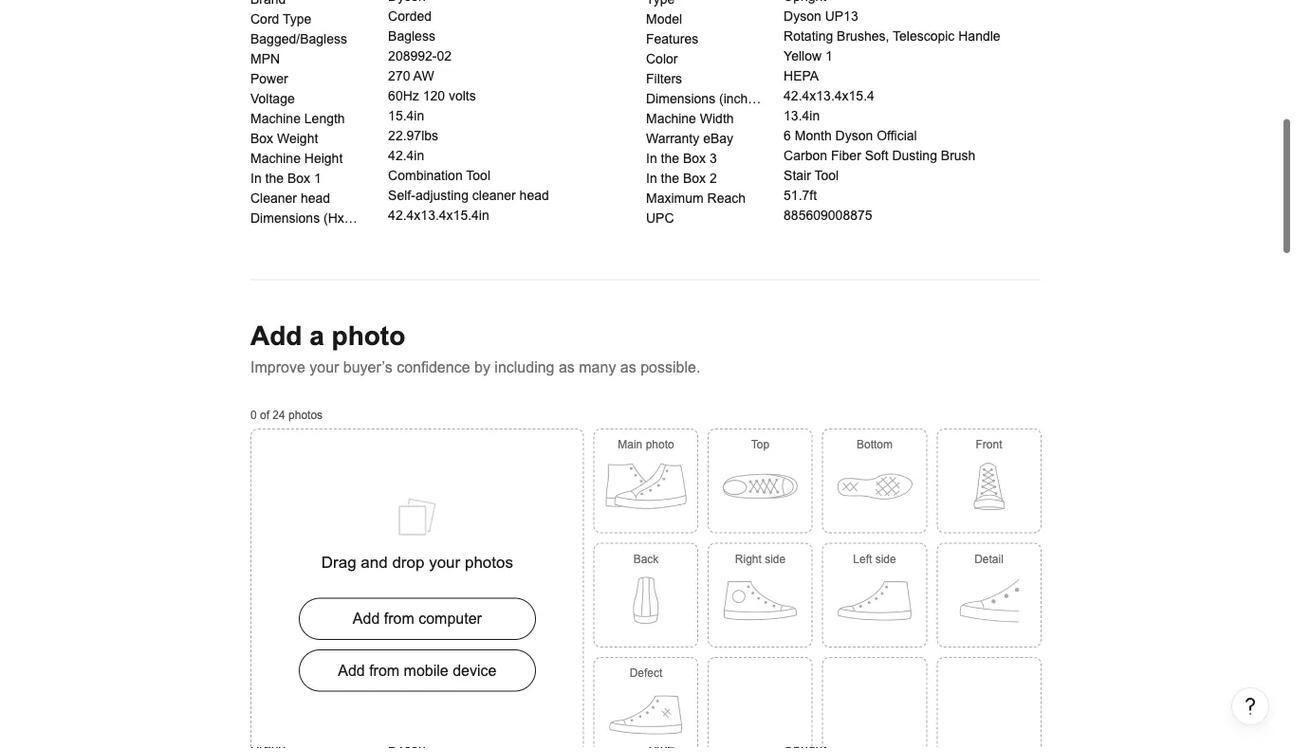 Task type: describe. For each thing, give the bounding box(es) containing it.
the inside 'carbon fiber soft dusting brush in the box 1'
[[265, 171, 284, 185]]

ebay
[[703, 131, 733, 145]]

main
[[618, 438, 643, 451]]

1 as from the left
[[559, 359, 575, 376]]

device
[[453, 662, 497, 679]]

13.4in box weight
[[250, 108, 820, 145]]

from for mobile
[[369, 662, 400, 679]]

fiber
[[831, 148, 861, 163]]

1 vertical spatial photo
[[646, 438, 674, 451]]

6 month dyson official machine height
[[250, 128, 917, 165]]

back
[[633, 553, 659, 565]]

add from computer button
[[299, 598, 536, 641]]

right
[[735, 553, 762, 565]]

top
[[751, 438, 770, 451]]

maximum reach
[[646, 190, 746, 205]]

your inside add a photo improve your buyer's confidence by including as many as possible.
[[309, 359, 339, 376]]

15.4in
[[388, 108, 424, 123]]

hepa voltage
[[250, 69, 819, 106]]

120
[[423, 88, 445, 103]]

add from mobile device
[[338, 662, 497, 679]]

in inside 'carbon fiber soft dusting brush in the box 1'
[[250, 171, 262, 185]]

side for right side
[[765, 553, 786, 565]]

cord type
[[250, 11, 311, 26]]

bottom
[[857, 438, 893, 451]]

51.7ft dimensions (hxwxd)
[[250, 188, 817, 225]]

self-adjusting cleaner head
[[388, 188, 549, 203]]

detail
[[974, 553, 1004, 565]]

box inside 'carbon fiber soft dusting brush in the box 1'
[[287, 171, 310, 185]]

885609008875
[[784, 208, 872, 223]]

(inches)
[[719, 91, 766, 106]]

0 of 24 photos
[[250, 409, 323, 422]]

rotating
[[784, 29, 833, 43]]

side for left side
[[875, 553, 896, 565]]

features
[[646, 31, 698, 46]]

42.4x13.4x15.4
[[784, 88, 875, 103]]

51.7ft
[[784, 188, 817, 203]]

dusting
[[892, 148, 937, 163]]

stair tool cleaner head
[[250, 168, 839, 205]]

add for photo
[[250, 321, 302, 351]]

add for computer
[[353, 611, 380, 628]]

0 horizontal spatial photos
[[288, 409, 323, 422]]

soft
[[865, 148, 889, 163]]

60hz
[[388, 88, 419, 103]]

cord
[[250, 11, 279, 26]]

machine inside the 42.4x13.4x15.4 machine length
[[250, 111, 301, 125]]

upc
[[646, 210, 674, 225]]

month
[[795, 128, 832, 143]]

270 aw
[[388, 69, 434, 83]]

(hxwxd) for (inches)
[[770, 91, 824, 106]]

cleaner
[[250, 190, 297, 205]]

1 inside yellow 1 power
[[825, 49, 833, 63]]

combination
[[388, 168, 463, 183]]

in the box 2
[[646, 171, 717, 185]]

telescopic
[[893, 29, 955, 43]]

handle
[[958, 29, 1000, 43]]

voltage
[[250, 91, 295, 106]]

adjusting
[[415, 188, 469, 203]]

warranty ebay
[[646, 131, 733, 145]]

box left 2
[[683, 171, 706, 185]]

official
[[877, 128, 917, 143]]

left
[[853, 553, 872, 565]]

bagless
[[388, 29, 435, 43]]

front
[[976, 438, 1002, 451]]

power
[[250, 71, 288, 86]]

208992-
[[388, 49, 437, 63]]

head for cleaner
[[520, 188, 549, 203]]

yellow 1 power
[[250, 49, 833, 86]]

dyson inside '6 month dyson official machine height'
[[835, 128, 873, 143]]

by
[[474, 359, 490, 376]]

drag and drop your photos
[[321, 553, 513, 571]]

maximum
[[646, 190, 704, 205]]

2
[[710, 171, 717, 185]]

13.4in
[[784, 108, 820, 123]]

drag
[[321, 553, 356, 571]]

(hxwxd) for dimensions
[[324, 210, 377, 225]]

corded
[[388, 9, 432, 23]]

including
[[495, 359, 554, 376]]

dimensions (inches) (hxwxd)
[[646, 91, 824, 106]]

right side
[[735, 553, 786, 565]]

buyer's
[[343, 359, 392, 376]]

computer
[[419, 611, 482, 628]]

add from computer
[[353, 611, 482, 628]]

combination tool
[[388, 168, 490, 183]]

cleaner
[[472, 188, 516, 203]]

height
[[304, 151, 343, 165]]

42.4in
[[388, 148, 424, 163]]



Task type: vqa. For each thing, say whether or not it's contained in the screenshot.
'confidence'
yes



Task type: locate. For each thing, give the bounding box(es) containing it.
(hxwxd) inside 51.7ft dimensions (hxwxd)
[[324, 210, 377, 225]]

2 tool from the left
[[814, 168, 839, 183]]

in for in the box 3
[[646, 151, 657, 165]]

1 vertical spatial (hxwxd)
[[324, 210, 377, 225]]

1 horizontal spatial side
[[875, 553, 896, 565]]

42.4x13.4x15.4in
[[388, 208, 489, 223]]

6
[[784, 128, 791, 143]]

tool down fiber
[[814, 168, 839, 183]]

side right right
[[765, 553, 786, 565]]

in up cleaner
[[250, 171, 262, 185]]

add down the "and"
[[353, 611, 380, 628]]

machine up warranty
[[646, 111, 696, 125]]

stair
[[784, 168, 811, 183]]

0 vertical spatial photo
[[332, 321, 405, 351]]

your right drop
[[429, 553, 460, 571]]

box down height
[[287, 171, 310, 185]]

improve
[[250, 359, 305, 376]]

confidence
[[397, 359, 470, 376]]

1 vertical spatial your
[[429, 553, 460, 571]]

0 horizontal spatial dimensions
[[250, 210, 320, 225]]

0 horizontal spatial your
[[309, 359, 339, 376]]

dyson up fiber
[[835, 128, 873, 143]]

1 horizontal spatial tool
[[814, 168, 839, 183]]

tool inside stair tool cleaner head
[[814, 168, 839, 183]]

drop
[[392, 553, 424, 571]]

0 horizontal spatial (hxwxd)
[[324, 210, 377, 225]]

0 vertical spatial add
[[250, 321, 302, 351]]

1 horizontal spatial dimensions
[[646, 91, 715, 106]]

1 down height
[[314, 171, 321, 185]]

(hxwxd) down height
[[324, 210, 377, 225]]

the down warranty
[[661, 151, 679, 165]]

as left many
[[559, 359, 575, 376]]

2 as from the left
[[620, 359, 636, 376]]

1 horizontal spatial photos
[[465, 553, 513, 571]]

machine down weight
[[250, 151, 301, 165]]

from left mobile
[[369, 662, 400, 679]]

tool for stair tool cleaner head
[[814, 168, 839, 183]]

270
[[388, 69, 410, 83]]

model
[[646, 11, 682, 26]]

1 right yellow in the top of the page
[[825, 49, 833, 63]]

many
[[579, 359, 616, 376]]

0 horizontal spatial photo
[[332, 321, 405, 351]]

brushes,
[[837, 29, 889, 43]]

0 vertical spatial your
[[309, 359, 339, 376]]

dimensions inside 51.7ft dimensions (hxwxd)
[[250, 210, 320, 225]]

the up maximum
[[661, 171, 679, 185]]

length
[[304, 111, 345, 125]]

dyson up13 bagged/bagless
[[250, 9, 858, 46]]

2 side from the left
[[875, 553, 896, 565]]

3
[[710, 151, 717, 165]]

0 horizontal spatial head
[[301, 190, 330, 205]]

the for in the box 2
[[661, 171, 679, 185]]

photo inside add a photo improve your buyer's confidence by including as many as possible.
[[332, 321, 405, 351]]

1 horizontal spatial dyson
[[835, 128, 873, 143]]

60hz 120 volts
[[388, 88, 476, 103]]

0 vertical spatial dyson
[[784, 9, 821, 23]]

from
[[384, 611, 414, 628], [369, 662, 400, 679]]

dimensions up machine width
[[646, 91, 715, 106]]

(hxwxd)
[[770, 91, 824, 106], [324, 210, 377, 225]]

1 vertical spatial dimensions
[[250, 210, 320, 225]]

0 vertical spatial (hxwxd)
[[770, 91, 824, 106]]

0 horizontal spatial side
[[765, 553, 786, 565]]

carbon
[[784, 148, 827, 163]]

1 vertical spatial photos
[[465, 553, 513, 571]]

of
[[260, 409, 269, 422]]

head for cleaner
[[301, 190, 330, 205]]

photos
[[288, 409, 323, 422], [465, 553, 513, 571]]

machine
[[250, 111, 301, 125], [646, 111, 696, 125], [250, 151, 301, 165]]

1 horizontal spatial (hxwxd)
[[770, 91, 824, 106]]

side right left
[[875, 553, 896, 565]]

1 vertical spatial 1
[[314, 171, 321, 185]]

0
[[250, 409, 257, 422]]

filters
[[646, 71, 682, 86]]

up13
[[825, 9, 858, 23]]

left side
[[853, 553, 896, 565]]

add up improve
[[250, 321, 302, 351]]

24
[[273, 409, 285, 422]]

add for mobile
[[338, 662, 365, 679]]

photos right 24 at the bottom left
[[288, 409, 323, 422]]

1 horizontal spatial head
[[520, 188, 549, 203]]

box left weight
[[250, 131, 273, 145]]

possible.
[[641, 359, 700, 376]]

photo up "buyer's"
[[332, 321, 405, 351]]

dyson up rotating
[[784, 9, 821, 23]]

machine down the voltage
[[250, 111, 301, 125]]

machine inside '6 month dyson official machine height'
[[250, 151, 301, 165]]

box inside 13.4in box weight
[[250, 131, 273, 145]]

hepa
[[784, 69, 819, 83]]

help, opens dialogs image
[[1241, 697, 1260, 716]]

defect
[[630, 667, 662, 680]]

from for computer
[[384, 611, 414, 628]]

mobile
[[404, 662, 448, 679]]

dyson inside dyson up13 bagged/bagless
[[784, 9, 821, 23]]

box left 3
[[683, 151, 706, 165]]

1 horizontal spatial as
[[620, 359, 636, 376]]

photo right the main
[[646, 438, 674, 451]]

in the box 3
[[646, 151, 717, 165]]

1 horizontal spatial your
[[429, 553, 460, 571]]

add
[[250, 321, 302, 351], [353, 611, 380, 628], [338, 662, 365, 679]]

in for in the box 2
[[646, 171, 657, 185]]

warranty
[[646, 131, 699, 145]]

1 vertical spatial from
[[369, 662, 400, 679]]

head down height
[[301, 190, 330, 205]]

as
[[559, 359, 575, 376], [620, 359, 636, 376]]

as right many
[[620, 359, 636, 376]]

0 horizontal spatial dyson
[[784, 9, 821, 23]]

tool
[[466, 168, 490, 183], [814, 168, 839, 183]]

rotating brushes, telescopic handle mpn
[[250, 29, 1000, 66]]

1 side from the left
[[765, 553, 786, 565]]

type
[[283, 11, 311, 26]]

tool up self-adjusting cleaner head
[[466, 168, 490, 183]]

your down a
[[309, 359, 339, 376]]

dyson
[[784, 9, 821, 23], [835, 128, 873, 143]]

22.97lbs
[[388, 128, 438, 143]]

reach
[[707, 190, 746, 205]]

head right cleaner
[[520, 188, 549, 203]]

0 vertical spatial photos
[[288, 409, 323, 422]]

0 vertical spatial 1
[[825, 49, 833, 63]]

the
[[661, 151, 679, 165], [265, 171, 284, 185], [661, 171, 679, 185]]

add inside add a photo improve your buyer's confidence by including as many as possible.
[[250, 321, 302, 351]]

0 vertical spatial dimensions
[[646, 91, 715, 106]]

0 horizontal spatial 1
[[314, 171, 321, 185]]

1 horizontal spatial photo
[[646, 438, 674, 451]]

the up cleaner
[[265, 171, 284, 185]]

dimensions down cleaner
[[250, 210, 320, 225]]

carbon fiber soft dusting brush in the box 1
[[250, 148, 976, 185]]

volts
[[449, 88, 476, 103]]

tool for combination tool
[[466, 168, 490, 183]]

1 tool from the left
[[466, 168, 490, 183]]

1 vertical spatial dyson
[[835, 128, 873, 143]]

photos up computer
[[465, 553, 513, 571]]

2 vertical spatial add
[[338, 662, 365, 679]]

1 horizontal spatial 1
[[825, 49, 833, 63]]

02
[[437, 49, 452, 63]]

dimensions
[[646, 91, 715, 106], [250, 210, 320, 225]]

your
[[309, 359, 339, 376], [429, 553, 460, 571]]

yellow
[[784, 49, 822, 63]]

weight
[[277, 131, 318, 145]]

in
[[646, 151, 657, 165], [250, 171, 262, 185], [646, 171, 657, 185]]

add a photo improve your buyer's confidence by including as many as possible.
[[250, 321, 700, 376]]

brush
[[941, 148, 976, 163]]

1 vertical spatial add
[[353, 611, 380, 628]]

in down warranty
[[646, 151, 657, 165]]

from left computer
[[384, 611, 414, 628]]

the for in the box 3
[[661, 151, 679, 165]]

width
[[700, 111, 734, 125]]

0 horizontal spatial as
[[559, 359, 575, 376]]

add left mobile
[[338, 662, 365, 679]]

1 inside 'carbon fiber soft dusting brush in the box 1'
[[314, 171, 321, 185]]

0 horizontal spatial tool
[[466, 168, 490, 183]]

in up maximum
[[646, 171, 657, 185]]

color
[[646, 51, 678, 66]]

main photo
[[618, 438, 674, 451]]

head inside stair tool cleaner head
[[301, 190, 330, 205]]

(hxwxd) up 13.4in
[[770, 91, 824, 106]]

0 vertical spatial from
[[384, 611, 414, 628]]

and
[[361, 553, 388, 571]]



